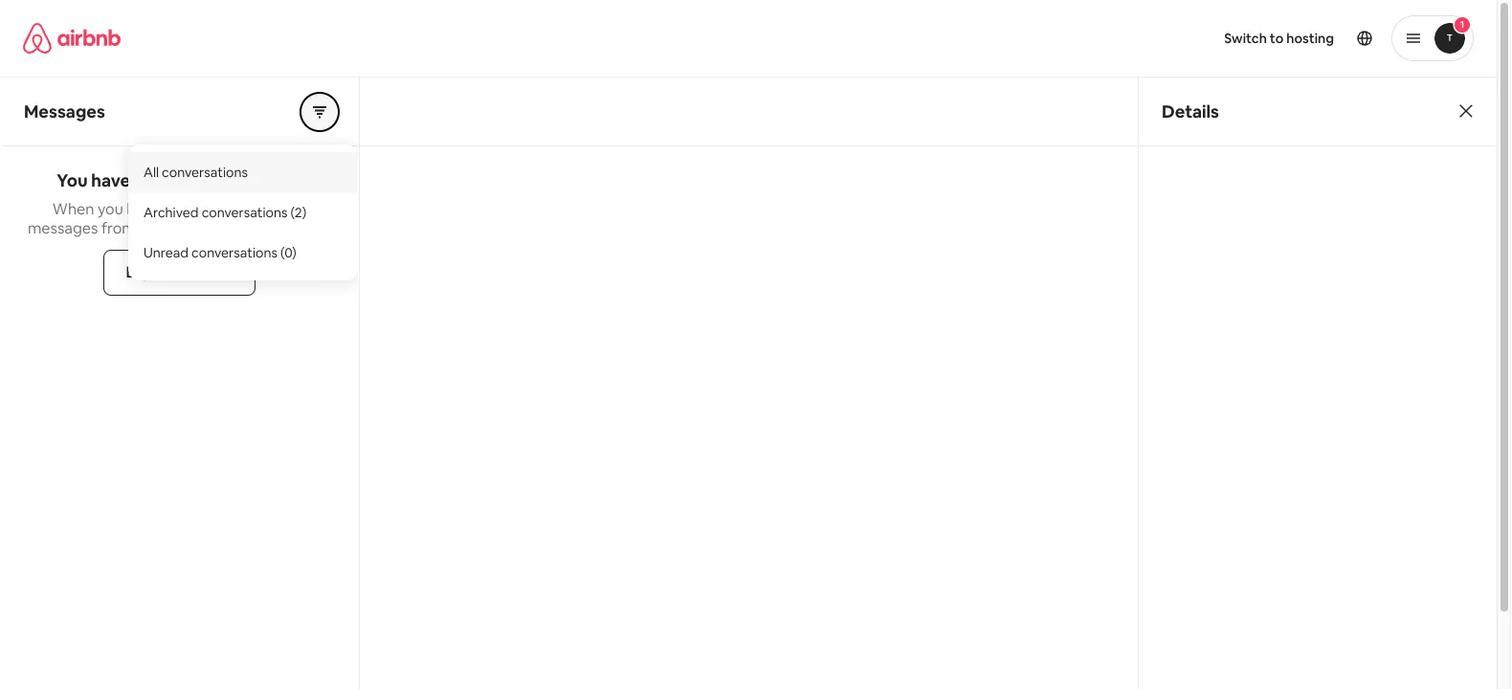 Task type: vqa. For each thing, say whether or not it's contained in the screenshot.
Choose link corresponding to Mon, Nov 6
no



Task type: locate. For each thing, give the bounding box(es) containing it.
trip
[[178, 199, 203, 219]]

details
[[1177, 100, 1234, 122]]

unread
[[144, 244, 189, 261]]

host
[[174, 218, 205, 238]]

will
[[208, 218, 231, 238]]

you have no unread messages when you book a trip or experience, messages from your host will show up here.
[[28, 169, 331, 238]]

show
[[234, 218, 271, 238]]

you
[[57, 169, 88, 192]]

unread
[[159, 169, 216, 192]]

conversations for all
[[162, 163, 248, 180]]

have
[[91, 169, 130, 192]]

filter conversations. current filter: all conversations image
[[312, 104, 327, 119]]

explore airbnb
[[126, 262, 233, 282]]

1 vertical spatial conversations
[[202, 203, 288, 221]]

conversations inside button
[[162, 163, 248, 180]]

hosting
[[1302, 30, 1349, 47]]

your
[[139, 218, 170, 238]]

here.
[[296, 218, 331, 238]]

messages up experience,
[[220, 169, 302, 192]]

0 horizontal spatial messages
[[28, 218, 98, 238]]

you
[[98, 199, 123, 219]]

up
[[275, 218, 293, 238]]

0 vertical spatial conversations
[[162, 163, 248, 180]]

switch
[[1239, 30, 1282, 47]]

conversations
[[162, 163, 248, 180], [202, 203, 288, 221], [192, 244, 278, 261]]

all conversations button
[[128, 152, 358, 192]]

switch to hosting link
[[1228, 18, 1361, 58]]

messages
[[220, 169, 302, 192], [28, 218, 98, 238]]

no
[[134, 169, 155, 192]]

messages down you
[[28, 218, 98, 238]]

group
[[301, 92, 339, 131]]

archived
[[144, 203, 199, 221]]

2 vertical spatial conversations
[[192, 244, 278, 261]]

1 horizontal spatial messages
[[220, 169, 302, 192]]

to
[[1285, 30, 1299, 47]]

group inside messaging page main contents element
[[301, 92, 339, 131]]



Task type: describe. For each thing, give the bounding box(es) containing it.
conversations for unread
[[192, 244, 278, 261]]

explore airbnb link
[[103, 250, 256, 296]]

explore
[[126, 262, 181, 282]]

messages
[[24, 100, 105, 122]]

a
[[166, 199, 174, 219]]

all conversations
[[144, 163, 248, 180]]

airbnb
[[184, 262, 233, 282]]

when
[[52, 199, 94, 219]]

(0)
[[280, 244, 297, 261]]

conversations for archived
[[202, 203, 288, 221]]

(2)
[[291, 203, 307, 221]]

archived conversations (2)
[[144, 203, 307, 221]]

from
[[101, 218, 136, 238]]

0 vertical spatial messages
[[220, 169, 302, 192]]

switch to hosting
[[1239, 30, 1349, 47]]

book
[[127, 199, 163, 219]]

1
[[1475, 18, 1480, 31]]

1 button
[[1407, 15, 1489, 61]]

unread conversations (0)
[[144, 244, 297, 261]]

or
[[206, 199, 221, 219]]

profile element
[[779, 0, 1489, 77]]

1 vertical spatial messages
[[28, 218, 98, 238]]

all
[[144, 163, 159, 180]]

experience,
[[224, 199, 307, 219]]

messaging page main contents element
[[0, 77, 1512, 689]]



